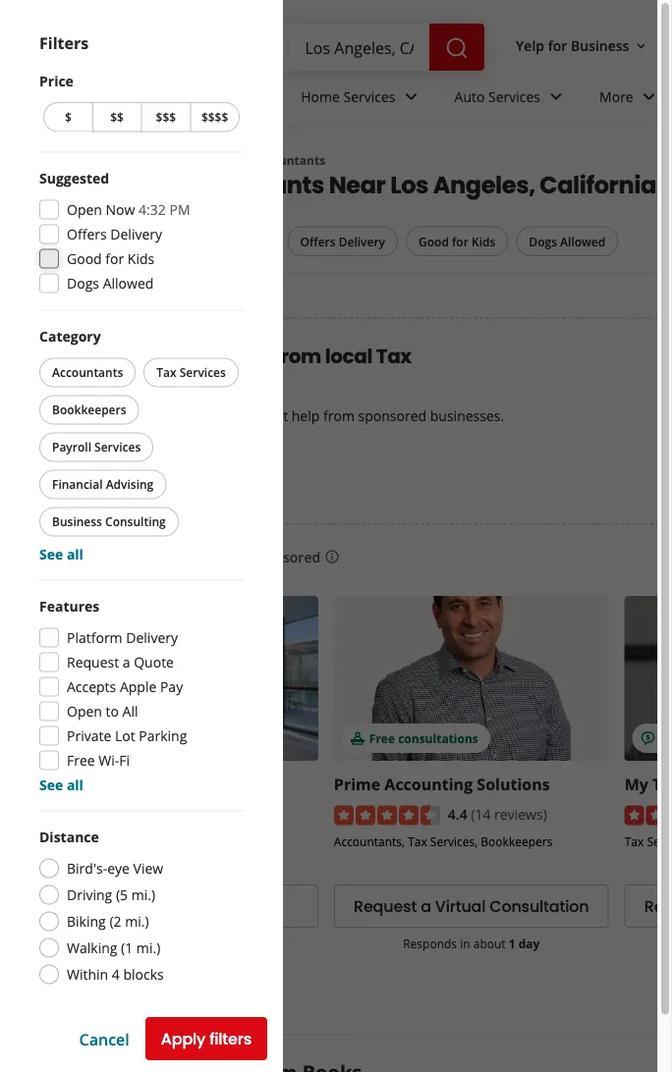 Task type: vqa. For each thing, say whether or not it's contained in the screenshot.
"16 FREE CONSULTATIONS V2" image
yes



Task type: describe. For each thing, give the bounding box(es) containing it.
us
[[99, 406, 114, 425]]

license
[[112, 836, 156, 853]]

offers inside group
[[67, 225, 107, 244]]

4.6
[[157, 805, 177, 824]]

auto services
[[454, 87, 540, 106]]

(2
[[109, 913, 121, 931]]

driving
[[67, 886, 112, 905]]

advising inside tax services, payroll services, financial advising
[[145, 854, 191, 870]]

req button
[[625, 886, 672, 929]]

all for features
[[67, 776, 83, 795]]

1
[[509, 937, 515, 953]]

16 info v2 image
[[324, 549, 340, 565]]

1 vertical spatial about
[[473, 937, 506, 953]]

tax services, payroll services, financial advising
[[43, 836, 279, 870]]

$100 for $120 deal
[[79, 730, 185, 747]]

top
[[39, 168, 83, 201]]

financial advising button
[[39, 470, 166, 500]]

for inside good for kids 'button'
[[452, 233, 469, 249]]

4.6 (21 reviews)
[[157, 805, 256, 824]]

$$ button
[[92, 102, 141, 132]]

business consulting button
[[39, 507, 179, 537]]

16 verified v2 image
[[43, 836, 59, 852]]

tax servi
[[625, 834, 672, 850]]

tax services button
[[144, 358, 239, 388]]

payroll services
[[52, 439, 141, 455]]

driving (5 mi.)
[[67, 886, 155, 905]]

my
[[625, 774, 648, 795]]

local
[[325, 343, 372, 370]]

see all for category
[[39, 545, 83, 564]]

$120
[[129, 730, 156, 747]]

dogs allowed inside group
[[67, 274, 154, 293]]

1 vertical spatial view
[[126, 896, 163, 918]]

your
[[158, 406, 188, 425]]

and
[[240, 406, 264, 425]]

(1
[[121, 939, 133, 958]]

reviews) for jarrar & associates cpas
[[204, 805, 256, 824]]

best
[[116, 168, 167, 201]]

business
[[167, 896, 235, 918]]

about inside free price estimates from local tax professionals tell us about your project and get help from sponsored businesses.
[[117, 406, 155, 425]]

see all button for features
[[39, 776, 83, 795]]

0 horizontal spatial offers delivery
[[67, 225, 162, 244]]

jarrar
[[43, 774, 89, 795]]

16 deal v2 image
[[59, 731, 75, 747]]

services for professional services
[[172, 152, 220, 169]]

offers inside button
[[300, 233, 336, 249]]

cancel button
[[79, 1029, 129, 1050]]

bookkeepers button
[[39, 395, 139, 425]]

req
[[644, 896, 672, 918]]

apply filters button
[[145, 1018, 267, 1061]]

payroll inside button
[[52, 439, 91, 455]]

open to all
[[67, 703, 138, 721]]

$100 for $120 deal link
[[43, 596, 318, 761]]

see for category
[[39, 545, 63, 564]]

consultation
[[490, 896, 589, 918]]

professionals
[[73, 370, 204, 398]]

accountants inside 'button'
[[52, 365, 123, 381]]

accountants link
[[251, 152, 325, 169]]

solutions
[[477, 774, 550, 795]]

pm
[[169, 200, 190, 219]]

auto
[[454, 87, 485, 106]]

open now 4:32 pm
[[67, 200, 190, 219]]

for inside "$100 for $120 deal" link
[[109, 730, 126, 747]]

$100
[[79, 730, 106, 747]]

payroll services button
[[39, 433, 154, 462]]

within
[[67, 966, 108, 985]]

(14
[[471, 805, 491, 824]]

filters
[[209, 1029, 252, 1051]]

home services link
[[285, 71, 439, 128]]

pay
[[160, 678, 183, 697]]

price
[[118, 343, 168, 370]]

special
[[39, 543, 111, 571]]

servi
[[647, 834, 672, 850]]

my tax
[[625, 774, 672, 795]]

dogs inside "button"
[[529, 233, 557, 249]]

search image
[[445, 36, 469, 60]]

0 horizontal spatial dogs
[[67, 274, 99, 293]]

sponsored for sponsored results
[[39, 989, 124, 1011]]

services for home services
[[343, 87, 396, 106]]

tax down 4.4 star rating image
[[408, 834, 427, 850]]

virtual
[[435, 896, 486, 918]]

california
[[540, 168, 656, 201]]

consultations
[[398, 730, 478, 747]]

a for quote
[[123, 653, 130, 672]]

parking
[[139, 727, 187, 746]]

prime accounting solutions
[[334, 774, 550, 795]]

4.6 star rating image
[[43, 806, 149, 826]]

all button
[[43, 226, 107, 257]]

restaurants
[[165, 87, 242, 106]]

16 free estimates v2 image
[[640, 731, 656, 747]]

good for kids inside group
[[67, 250, 155, 268]]

free for wi-
[[67, 752, 95, 770]]

16 chevron down v2 image
[[633, 38, 649, 54]]

(5
[[116, 886, 128, 905]]

accountants, tax services, bookkeepers
[[334, 834, 553, 850]]

request for request a virtual consultation
[[354, 896, 417, 918]]

services for tax services
[[180, 365, 226, 381]]

verified license
[[63, 836, 156, 853]]

1 horizontal spatial services,
[[191, 836, 238, 853]]

project
[[191, 406, 236, 425]]

a for virtual
[[421, 896, 431, 918]]

all for category
[[67, 545, 83, 564]]

tax inside tax services, payroll services, financial advising
[[168, 836, 188, 853]]

get
[[268, 406, 288, 425]]

group containing features
[[39, 597, 244, 795]]

businesses.
[[430, 406, 504, 425]]

see for features
[[39, 776, 63, 795]]

filters group
[[39, 226, 622, 257]]

&
[[93, 774, 105, 795]]

within 4 blocks
[[67, 966, 164, 985]]

home services
[[301, 87, 396, 106]]

bird's-
[[67, 860, 107, 878]]

jarrar & associates cpas
[[43, 774, 234, 795]]

16 filter v2 image
[[56, 235, 72, 250]]



Task type: locate. For each thing, give the bounding box(es) containing it.
services inside button
[[94, 439, 141, 455]]

features
[[39, 597, 100, 616]]

verified license button
[[63, 834, 156, 853]]

10
[[88, 168, 111, 201]]

free
[[73, 343, 115, 370], [369, 730, 395, 747], [67, 752, 95, 770]]

bookkeepers down accountants 'button'
[[52, 402, 126, 418]]

services, down 4.6 (21 reviews)
[[191, 836, 238, 853]]

mi.) right (5
[[131, 886, 155, 905]]

all right to
[[122, 703, 138, 721]]

private lot parking
[[67, 727, 187, 746]]

a left virtual
[[421, 896, 431, 918]]

all left &
[[67, 776, 83, 795]]

0 horizontal spatial all
[[80, 233, 94, 249]]

business inside button
[[52, 514, 102, 530]]

services, down "16 verified v2" icon
[[43, 854, 91, 870]]

services
[[343, 87, 396, 106], [488, 87, 540, 106], [172, 152, 220, 169], [180, 365, 226, 381], [94, 439, 141, 455]]

24 chevron down v2 image
[[399, 85, 423, 108], [544, 85, 568, 108], [637, 85, 661, 108]]

accountants down home
[[251, 152, 325, 169]]

0 horizontal spatial good for kids
[[67, 250, 155, 268]]

tax right local
[[376, 343, 411, 370]]

financial down verified license
[[94, 854, 142, 870]]

2 open from the top
[[67, 703, 102, 721]]

tax down 4.6
[[168, 836, 188, 853]]

2 horizontal spatial 24 chevron down v2 image
[[637, 85, 661, 108]]

0 horizontal spatial from
[[274, 343, 321, 370]]

0 horizontal spatial kids
[[128, 250, 155, 268]]

tax
[[376, 343, 411, 370], [156, 365, 176, 381], [652, 774, 672, 795], [408, 834, 427, 850], [625, 834, 644, 850], [168, 836, 188, 853]]

yelp up the auto services link
[[516, 36, 544, 55]]

see all left &
[[39, 776, 83, 795]]

1 horizontal spatial business
[[571, 36, 629, 55]]

0 vertical spatial about
[[117, 406, 155, 425]]

0 horizontal spatial services,
[[43, 854, 91, 870]]

open
[[67, 200, 102, 219], [67, 703, 102, 721]]

good
[[419, 233, 449, 249], [67, 250, 102, 268]]

sponsored left '16 info v2' icon
[[250, 548, 321, 566]]

1 vertical spatial all
[[67, 776, 83, 795]]

delivery down near at top
[[339, 233, 385, 249]]

0 vertical spatial see all
[[39, 545, 83, 564]]

1 horizontal spatial yelp
[[516, 36, 544, 55]]

1 horizontal spatial request
[[354, 896, 417, 918]]

1 vertical spatial allowed
[[103, 274, 154, 293]]

for up fi
[[109, 730, 126, 747]]

business up special
[[52, 514, 102, 530]]

lot
[[115, 727, 135, 746]]

good for kids down angeles,
[[419, 233, 496, 249]]

accountants up the bookkeepers button
[[52, 365, 123, 381]]

see all button for category
[[39, 545, 83, 564]]

from left local
[[274, 343, 321, 370]]

1 vertical spatial business
[[52, 514, 102, 530]]

payroll down tell
[[52, 439, 91, 455]]

group
[[39, 169, 244, 294], [35, 327, 244, 564], [39, 597, 244, 795]]

free down $100
[[67, 752, 95, 770]]

0 vertical spatial kids
[[472, 233, 496, 249]]

good inside 'button'
[[419, 233, 449, 249]]

tax right my on the right bottom of the page
[[652, 774, 672, 795]]

allowed down california
[[560, 233, 606, 249]]

(21
[[180, 805, 200, 824]]

1 horizontal spatial reviews)
[[494, 805, 547, 824]]

0 vertical spatial view
[[133, 860, 163, 878]]

2 vertical spatial free
[[67, 752, 95, 770]]

0 horizontal spatial 24 chevron down v2 image
[[399, 85, 423, 108]]

services right home
[[343, 87, 396, 106]]

1 vertical spatial bookkeepers
[[481, 834, 553, 850]]

2 horizontal spatial services,
[[430, 834, 478, 850]]

1 horizontal spatial dogs allowed
[[529, 233, 606, 249]]

view right (2
[[126, 896, 163, 918]]

biking (2 mi.)
[[67, 913, 149, 931]]

tax inside button
[[156, 365, 176, 381]]

jarrar & associates cpas link
[[43, 774, 234, 795]]

now
[[106, 200, 135, 219]]

suggested
[[39, 169, 109, 188]]

offers down top 10 best accountants near los angeles, california
[[300, 233, 336, 249]]

1 horizontal spatial payroll
[[241, 836, 279, 853]]

0 horizontal spatial about
[[117, 406, 155, 425]]

walking (1 mi.)
[[67, 939, 160, 958]]

a inside button
[[421, 896, 431, 918]]

1 vertical spatial see
[[39, 776, 63, 795]]

started
[[119, 468, 175, 490]]

for inside yelp for business 'button'
[[548, 36, 567, 55]]

1 vertical spatial request
[[354, 896, 417, 918]]

home
[[301, 87, 340, 106]]

bookkeepers down 4.4 (14 reviews)
[[481, 834, 553, 850]]

3 24 chevron down v2 image from the left
[[637, 85, 661, 108]]

day
[[518, 937, 540, 953]]

results
[[127, 989, 185, 1011]]

price
[[39, 71, 74, 90]]

delivery inside button
[[339, 233, 385, 249]]

request up responds at the right of page
[[354, 896, 417, 918]]

auto services link
[[439, 71, 584, 128]]

free inside free price estimates from local tax professionals tell us about your project and get help from sponsored businesses.
[[73, 343, 115, 370]]

accountants,
[[334, 834, 405, 850]]

allowed down all button on the top left of the page
[[103, 274, 154, 293]]

view inside option group
[[133, 860, 163, 878]]

0 vertical spatial all
[[80, 233, 94, 249]]

1 vertical spatial from
[[323, 406, 355, 425]]

kids down angeles,
[[472, 233, 496, 249]]

1 horizontal spatial kids
[[472, 233, 496, 249]]

0 vertical spatial free
[[73, 343, 115, 370]]

offers down the now
[[67, 225, 107, 244]]

option group
[[39, 828, 244, 988]]

2 see all button from the top
[[39, 776, 83, 795]]

0 vertical spatial yelp
[[516, 36, 544, 55]]

for down angeles,
[[452, 233, 469, 249]]

kids inside 'button'
[[472, 233, 496, 249]]

None search field
[[149, 24, 488, 71]]

1 vertical spatial payroll
[[241, 836, 279, 853]]

services for auto services
[[488, 87, 540, 106]]

request a virtual consultation button
[[334, 886, 609, 929]]

sponsored
[[358, 406, 427, 425]]

tax left servi
[[625, 834, 644, 850]]

1 vertical spatial good for kids
[[67, 250, 155, 268]]

dogs allowed down all button on the top left of the page
[[67, 274, 154, 293]]

request for request a quote
[[67, 653, 119, 672]]

24 chevron down v2 image inside home services link
[[399, 85, 423, 108]]

see all up features
[[39, 545, 83, 564]]

sponsored down within at the left bottom of page
[[39, 989, 124, 1011]]

1 horizontal spatial sponsored
[[250, 548, 321, 566]]

tax services
[[156, 365, 226, 381]]

0 vertical spatial mi.)
[[131, 886, 155, 905]]

free right 16 free consultations v2 image
[[369, 730, 395, 747]]

fre
[[660, 730, 672, 747]]

0 vertical spatial see
[[39, 545, 63, 564]]

0 horizontal spatial good
[[67, 250, 102, 268]]

yelp up suggested
[[39, 152, 65, 169]]

24 chevron down v2 image for more
[[637, 85, 661, 108]]

you
[[205, 543, 242, 571]]

24 chevron down v2 image inside more link
[[637, 85, 661, 108]]

a up accepts apple pay
[[123, 653, 130, 672]]

24 chevron down v2 image down yelp for business
[[544, 85, 568, 108]]

see
[[39, 545, 63, 564], [39, 776, 63, 795]]

bookkeepers
[[52, 402, 126, 418], [481, 834, 553, 850]]

see up features
[[39, 545, 63, 564]]

24 chevron down v2 image right more
[[637, 85, 661, 108]]

all inside button
[[80, 233, 94, 249]]

more
[[599, 87, 633, 106]]

2 vertical spatial mi.)
[[136, 939, 160, 958]]

free for price
[[73, 343, 115, 370]]

5 star rating image
[[625, 806, 672, 826]]

accountants down the $$$$ button
[[172, 168, 324, 201]]

near
[[329, 168, 386, 201]]

accepts apple pay
[[67, 678, 183, 697]]

mi.) right (1
[[136, 939, 160, 958]]

4
[[112, 966, 120, 985]]

apple
[[120, 678, 157, 697]]

price group
[[39, 71, 244, 136]]

2 reviews) from the left
[[494, 805, 547, 824]]

reviews) down cpas
[[204, 805, 256, 824]]

1 horizontal spatial from
[[323, 406, 355, 425]]

0 horizontal spatial request
[[67, 653, 119, 672]]

in
[[460, 937, 470, 953]]

1 horizontal spatial offers delivery
[[300, 233, 385, 249]]

1 open from the top
[[67, 200, 102, 219]]

see left &
[[39, 776, 63, 795]]

offers delivery inside button
[[300, 233, 385, 249]]

platform delivery
[[67, 629, 178, 648]]

good down los
[[419, 233, 449, 249]]

1 vertical spatial see all
[[39, 776, 83, 795]]

see all for features
[[39, 776, 83, 795]]

fre link
[[625, 596, 672, 761]]

24 chevron down v2 image for auto services
[[544, 85, 568, 108]]

option group containing distance
[[39, 828, 244, 988]]

professional
[[96, 152, 169, 169]]

0 vertical spatial advising
[[106, 477, 154, 493]]

0 vertical spatial dogs
[[529, 233, 557, 249]]

financial inside button
[[52, 477, 103, 493]]

services up project
[[180, 365, 226, 381]]

about right us
[[117, 406, 155, 425]]

prime accounting solutions link
[[334, 774, 550, 795]]

dogs allowed inside "button"
[[529, 233, 606, 249]]

offers delivery down the now
[[67, 225, 162, 244]]

yelp for yelp for business
[[516, 36, 544, 55]]

1 see from the top
[[39, 545, 63, 564]]

1 horizontal spatial good for kids
[[419, 233, 496, 249]]

1 horizontal spatial bookkeepers
[[481, 834, 553, 850]]

1 vertical spatial advising
[[145, 854, 191, 870]]

good for kids down the now
[[67, 250, 155, 268]]

business left 16 chevron down v2 image
[[571, 36, 629, 55]]

0 vertical spatial financial
[[52, 477, 103, 493]]

0 vertical spatial good
[[419, 233, 449, 249]]

sponsored results
[[39, 989, 185, 1011]]

allowed inside "button"
[[560, 233, 606, 249]]

platform
[[67, 629, 122, 648]]

1 horizontal spatial dogs
[[529, 233, 557, 249]]

sponsored for sponsored
[[250, 548, 321, 566]]

0 vertical spatial dogs allowed
[[529, 233, 606, 249]]

accepts
[[67, 678, 116, 697]]

0 vertical spatial see all button
[[39, 545, 83, 564]]

0 horizontal spatial a
[[123, 653, 130, 672]]

4.4
[[448, 805, 467, 824]]

1 horizontal spatial a
[[421, 896, 431, 918]]

accountants button
[[39, 358, 136, 388]]

financial advising
[[52, 477, 154, 493]]

1 see all from the top
[[39, 545, 83, 564]]

biking
[[67, 913, 106, 931]]

0 vertical spatial good for kids
[[419, 233, 496, 249]]

payroll inside tax services, payroll services, financial advising
[[241, 836, 279, 853]]

mi.) for driving (5 mi.)
[[131, 886, 155, 905]]

view
[[133, 860, 163, 878], [126, 896, 163, 918]]

0 vertical spatial all
[[67, 545, 83, 564]]

1 horizontal spatial offers
[[300, 233, 336, 249]]

offers delivery down top 10 best accountants near los angeles, california
[[300, 233, 385, 249]]

free for consultations
[[369, 730, 395, 747]]

services right the "auto"
[[488, 87, 540, 106]]

1 vertical spatial dogs allowed
[[67, 274, 154, 293]]

see all button left &
[[39, 776, 83, 795]]

services down $$$$
[[172, 152, 220, 169]]

delivery up quote
[[126, 629, 178, 648]]

eye
[[107, 860, 130, 878]]

open up private
[[67, 703, 102, 721]]

yelp for yelp
[[39, 152, 65, 169]]

consulting
[[105, 514, 166, 530]]

advising inside button
[[106, 477, 154, 493]]

request inside button
[[354, 896, 417, 918]]

1 see all button from the top
[[39, 545, 83, 564]]

0 vertical spatial from
[[274, 343, 321, 370]]

open for open now 4:32 pm
[[67, 200, 102, 219]]

responds in about 1 day
[[403, 937, 540, 953]]

1 vertical spatial open
[[67, 703, 102, 721]]

business categories element
[[149, 71, 672, 128]]

get started
[[88, 468, 175, 490]]

reviews) down "solutions"
[[494, 805, 547, 824]]

dogs down all button on the top left of the page
[[67, 274, 99, 293]]

dogs down california
[[529, 233, 557, 249]]

free consultations link
[[334, 596, 609, 761]]

0 vertical spatial sponsored
[[250, 548, 321, 566]]

financial down the "payroll services" button
[[52, 477, 103, 493]]

1 horizontal spatial allowed
[[560, 233, 606, 249]]

0 horizontal spatial yelp
[[39, 152, 65, 169]]

offers delivery
[[67, 225, 162, 244], [300, 233, 385, 249]]

group containing suggested
[[39, 169, 244, 294]]

0 vertical spatial request
[[67, 653, 119, 672]]

bird's-eye view
[[67, 860, 163, 878]]

0 horizontal spatial allowed
[[103, 274, 154, 293]]

kids down 4:32 at the top left of the page
[[128, 250, 155, 268]]

apply filters
[[161, 1029, 252, 1051]]

0 vertical spatial open
[[67, 200, 102, 219]]

16 free consultations v2 image
[[350, 731, 365, 747]]

2 see from the top
[[39, 776, 63, 795]]

associates
[[109, 774, 191, 795]]

0 vertical spatial group
[[39, 169, 244, 294]]

view down license at the left of page
[[133, 860, 163, 878]]

financial
[[52, 477, 103, 493], [94, 854, 142, 870]]

0 horizontal spatial sponsored
[[39, 989, 124, 1011]]

about left 1
[[473, 937, 506, 953]]

tell
[[73, 406, 95, 425]]

yelp
[[516, 36, 544, 55], [39, 152, 65, 169]]

business inside 'button'
[[571, 36, 629, 55]]

get started button
[[73, 457, 191, 500]]

1 vertical spatial all
[[122, 703, 138, 721]]

wi-
[[99, 752, 119, 770]]

1 vertical spatial dogs
[[67, 274, 99, 293]]

payroll down 4.6 (21 reviews)
[[241, 836, 279, 853]]

for up the auto services link
[[548, 36, 567, 55]]

financial inside tax services, payroll services, financial advising
[[94, 854, 142, 870]]

yelp inside 'button'
[[516, 36, 544, 55]]

for down the now
[[105, 250, 124, 268]]

0 vertical spatial a
[[123, 653, 130, 672]]

$
[[65, 109, 72, 125]]

tax up your
[[156, 365, 176, 381]]

1 all from the top
[[67, 545, 83, 564]]

1 vertical spatial sponsored
[[39, 989, 124, 1011]]

group containing category
[[35, 327, 244, 564]]

offers delivery button
[[287, 226, 398, 256]]

mi.) right (2
[[125, 913, 149, 931]]

0 horizontal spatial business
[[52, 514, 102, 530]]

mi.) for biking (2 mi.)
[[125, 913, 149, 931]]

1 reviews) from the left
[[204, 805, 256, 824]]

good down open now 4:32 pm
[[67, 250, 102, 268]]

delivery down open now 4:32 pm
[[110, 225, 162, 244]]

0 horizontal spatial reviews)
[[204, 805, 256, 824]]

services, down the "4.4"
[[430, 834, 478, 850]]

open down suggested
[[67, 200, 102, 219]]

1 vertical spatial kids
[[128, 250, 155, 268]]

good for kids inside 'button'
[[419, 233, 496, 249]]

$ button
[[43, 102, 92, 132]]

free left price
[[73, 343, 115, 370]]

24 chevron down v2 image left the "auto"
[[399, 85, 423, 108]]

delivery
[[110, 225, 162, 244], [339, 233, 385, 249], [126, 629, 178, 648]]

1 horizontal spatial all
[[122, 703, 138, 721]]

1 vertical spatial group
[[35, 327, 244, 564]]

tax inside free price estimates from local tax professionals tell us about your project and get help from sponsored businesses.
[[376, 343, 411, 370]]

free price estimates from local tax professionals tell us about your project and get help from sponsored businesses.
[[73, 343, 504, 425]]

0 horizontal spatial bookkeepers
[[52, 402, 126, 418]]

see all button up features
[[39, 545, 83, 564]]

1 24 chevron down v2 image from the left
[[399, 85, 423, 108]]

bookkeepers inside button
[[52, 402, 126, 418]]

request up accepts
[[67, 653, 119, 672]]

about
[[117, 406, 155, 425], [473, 937, 506, 953]]

restaurants link
[[149, 71, 285, 128]]

24 chevron down v2 image inside the auto services link
[[544, 85, 568, 108]]

0 vertical spatial business
[[571, 36, 629, 55]]

$$$$ button
[[190, 102, 240, 132]]

1 vertical spatial yelp
[[39, 152, 65, 169]]

1 horizontal spatial 24 chevron down v2 image
[[544, 85, 568, 108]]

reviews) for prime accounting solutions
[[494, 805, 547, 824]]

0 horizontal spatial payroll
[[52, 439, 91, 455]]

services inside button
[[180, 365, 226, 381]]

2 all from the top
[[67, 776, 83, 795]]

2 see all from the top
[[39, 776, 83, 795]]

0 vertical spatial allowed
[[560, 233, 606, 249]]

all down business consulting button
[[67, 545, 83, 564]]

1 horizontal spatial about
[[473, 937, 506, 953]]

for left you
[[174, 543, 201, 571]]

request a quote
[[67, 653, 174, 672]]

0 vertical spatial bookkeepers
[[52, 402, 126, 418]]

open for open to all
[[67, 703, 102, 721]]

4.4 star rating image
[[334, 806, 440, 826]]

walking
[[67, 939, 117, 958]]

kids inside group
[[128, 250, 155, 268]]

mi.) for walking (1 mi.)
[[136, 939, 160, 958]]

dogs allowed down california
[[529, 233, 606, 249]]

from right help
[[323, 406, 355, 425]]

from
[[274, 343, 321, 370], [323, 406, 355, 425]]

accounting
[[385, 774, 473, 795]]

2 vertical spatial group
[[39, 597, 244, 795]]

24 chevron down v2 image for home services
[[399, 85, 423, 108]]

2 24 chevron down v2 image from the left
[[544, 85, 568, 108]]

for inside group
[[105, 250, 124, 268]]

1 vertical spatial mi.)
[[125, 913, 149, 931]]

services for payroll services
[[94, 439, 141, 455]]

1 vertical spatial a
[[421, 896, 431, 918]]

see all
[[39, 545, 83, 564], [39, 776, 83, 795]]

1 vertical spatial good
[[67, 250, 102, 268]]

all right 16 filter v2 icon
[[80, 233, 94, 249]]

0 horizontal spatial offers
[[67, 225, 107, 244]]

offers
[[115, 543, 170, 571]]

1 vertical spatial see all button
[[39, 776, 83, 795]]

1 vertical spatial free
[[369, 730, 395, 747]]

4.4 (14 reviews)
[[448, 805, 547, 824]]

0 vertical spatial payroll
[[52, 439, 91, 455]]

services down us
[[94, 439, 141, 455]]

1 horizontal spatial good
[[419, 233, 449, 249]]

allowed
[[560, 233, 606, 249], [103, 274, 154, 293]]

1 vertical spatial financial
[[94, 854, 142, 870]]



